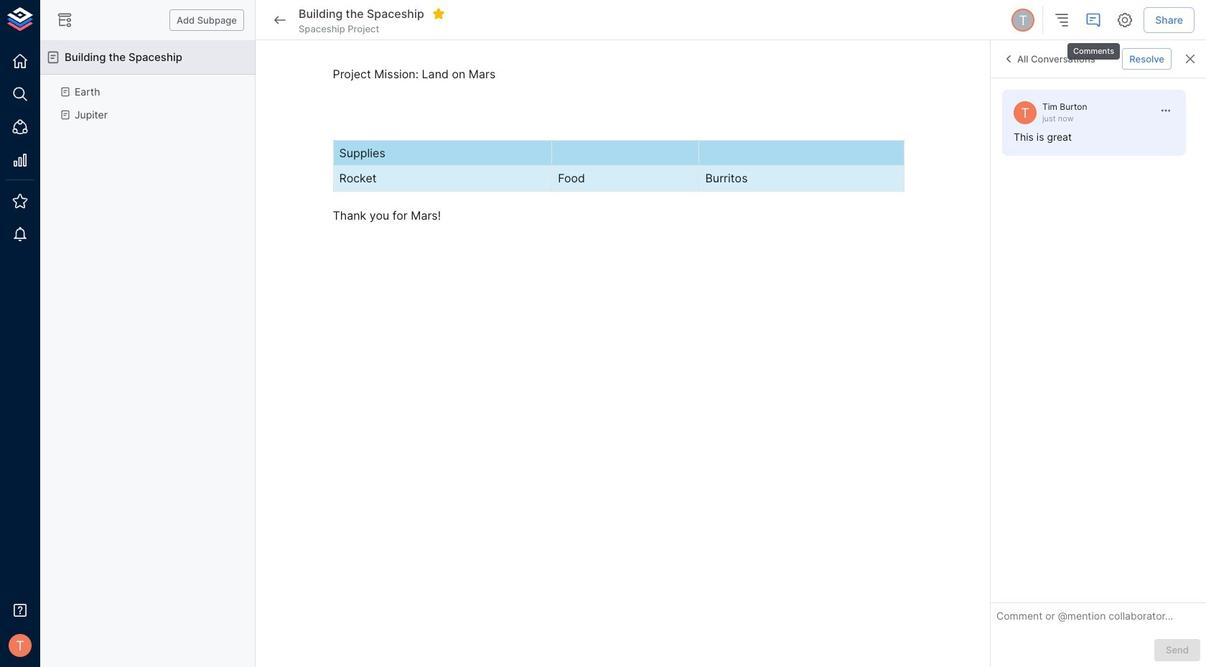 Task type: describe. For each thing, give the bounding box(es) containing it.
settings image
[[1117, 11, 1134, 29]]

remove favorite image
[[432, 7, 445, 20]]

comments image
[[1086, 11, 1103, 29]]



Task type: vqa. For each thing, say whether or not it's contained in the screenshot.
tooltip
yes



Task type: locate. For each thing, give the bounding box(es) containing it.
tooltip
[[1067, 33, 1122, 61]]

Comment or @mention collaborator... text field
[[997, 609, 1201, 628]]

hide wiki image
[[56, 11, 73, 29]]

table of contents image
[[1054, 11, 1071, 29]]

go back image
[[272, 11, 289, 29]]



